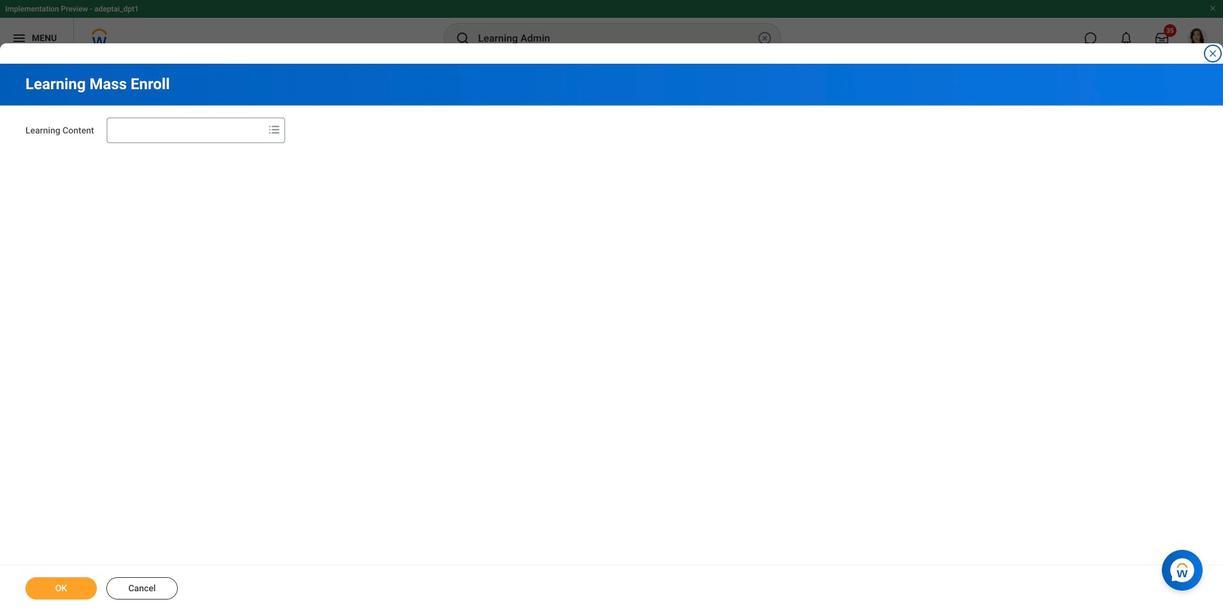 Task type: describe. For each thing, give the bounding box(es) containing it.
prompts image
[[267, 122, 282, 137]]

workday assistant region
[[1162, 545, 1208, 591]]

x circle image
[[757, 31, 773, 46]]

Search field
[[107, 119, 264, 142]]



Task type: locate. For each thing, give the bounding box(es) containing it.
banner
[[0, 0, 1223, 59]]

close learning mass enroll image
[[1208, 48, 1218, 59]]

close environment banner image
[[1209, 4, 1217, 12]]

inbox large image
[[1156, 32, 1169, 45]]

main content
[[0, 64, 1223, 611]]

profile logan mcneil element
[[1180, 24, 1216, 52]]

dialog
[[0, 0, 1223, 611]]

search image
[[455, 31, 471, 46]]

notifications large image
[[1120, 32, 1133, 45]]



Task type: vqa. For each thing, say whether or not it's contained in the screenshot.
bottommost History
no



